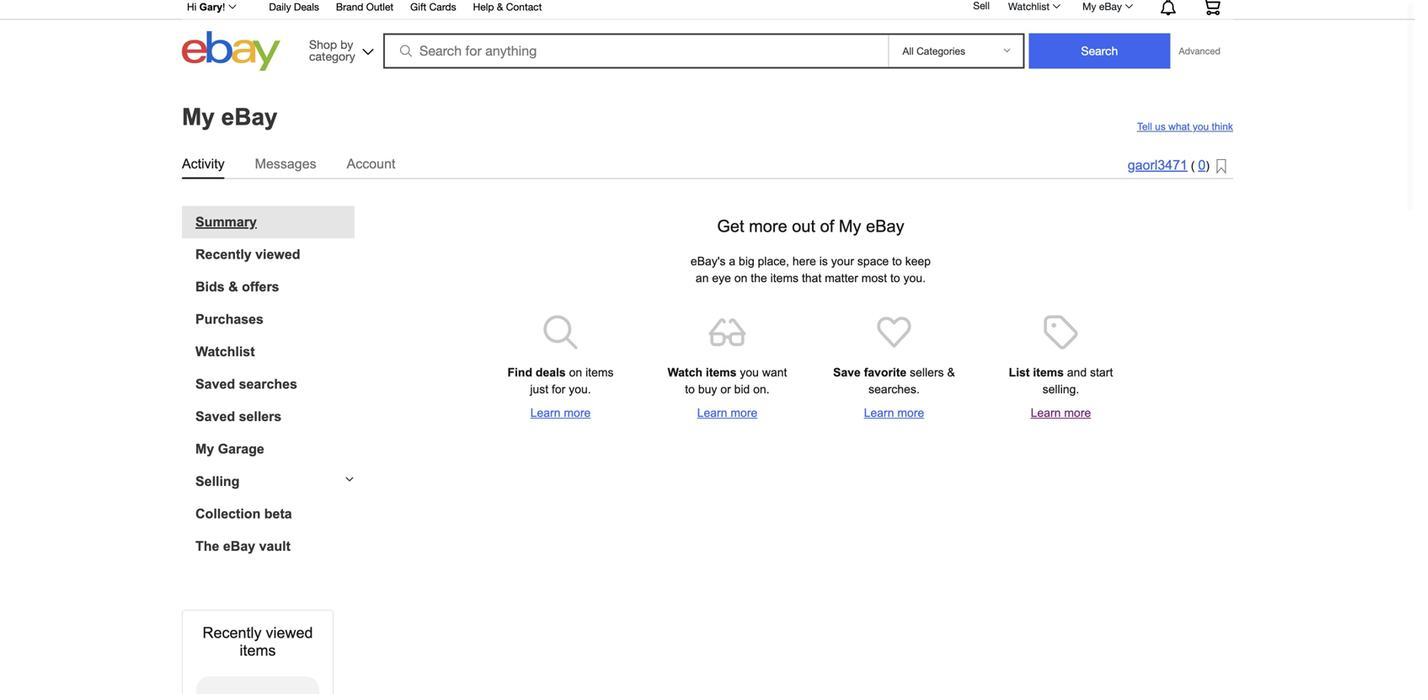 Task type: vqa. For each thing, say whether or not it's contained in the screenshot.
Hi
yes



Task type: locate. For each thing, give the bounding box(es) containing it.
on inside on items just for you.
[[569, 366, 583, 379]]

0 vertical spatial you
[[1193, 121, 1210, 132]]

the
[[196, 539, 220, 554]]

watchlist link
[[1000, 0, 1069, 16], [196, 344, 355, 360]]

cards
[[430, 1, 456, 13]]

to down watch
[[685, 383, 695, 396]]

more up the place,
[[749, 217, 788, 236]]

4 learn more link from the left
[[998, 405, 1125, 422]]

you
[[1193, 121, 1210, 132], [740, 366, 759, 379]]

my ebay
[[1083, 0, 1123, 12], [182, 103, 278, 130]]

summary link
[[196, 215, 355, 230]]

1 vertical spatial you
[[740, 366, 759, 379]]

saved up my garage
[[196, 409, 235, 424]]

shop
[[309, 38, 337, 51]]

us
[[1156, 121, 1166, 132]]

saved searches
[[196, 377, 298, 392]]

viewed inside recently viewed items
[[266, 625, 313, 642]]

keep
[[906, 255, 931, 268]]

recently
[[196, 247, 252, 262], [203, 625, 262, 642]]

hi
[[187, 1, 197, 13]]

1 vertical spatial my ebay
[[182, 103, 278, 130]]

1 horizontal spatial &
[[497, 1, 504, 13]]

more down bid
[[731, 407, 758, 420]]

watchlist inside account navigation
[[1009, 0, 1050, 12]]

0 vertical spatial my ebay
[[1083, 0, 1123, 12]]

you up bid
[[740, 366, 759, 379]]

on right deals
[[569, 366, 583, 379]]

items inside on items just for you.
[[586, 366, 614, 379]]

0 horizontal spatial sellers
[[239, 409, 282, 424]]

recently viewed items
[[203, 625, 313, 660]]

you. down keep
[[904, 272, 926, 285]]

& right bids
[[229, 279, 238, 295]]

learn more link for searches.
[[831, 405, 958, 422]]

learn more for to
[[698, 407, 758, 420]]

watchlist link up saved searches link
[[196, 344, 355, 360]]

1 horizontal spatial watchlist link
[[1000, 0, 1069, 16]]

bid
[[735, 383, 750, 396]]

advanced link
[[1171, 34, 1230, 68]]

my ebay link
[[1074, 0, 1141, 16]]

1 vertical spatial saved
[[196, 409, 235, 424]]

you. right for
[[569, 383, 591, 396]]

account link
[[347, 153, 396, 175]]

that
[[802, 272, 822, 285]]

ebay's a big place, here is your space to keep an eye on the items that matter most to you.
[[691, 255, 931, 285]]

0 vertical spatial recently
[[196, 247, 252, 262]]

place,
[[758, 255, 790, 268]]

you want to buy or bid on.
[[685, 366, 788, 396]]

learn more down selling.
[[1031, 407, 1092, 420]]

&
[[497, 1, 504, 13], [229, 279, 238, 295], [948, 366, 956, 379]]

saved
[[196, 377, 235, 392], [196, 409, 235, 424]]

0 vertical spatial on
[[735, 272, 748, 285]]

None submit
[[1030, 33, 1171, 69]]

selling
[[196, 474, 240, 489]]

& right help
[[497, 1, 504, 13]]

learn down selling.
[[1031, 407, 1062, 420]]

& right favorite
[[948, 366, 956, 379]]

to right "most"
[[891, 272, 901, 285]]

help & contact
[[473, 1, 542, 13]]

0 vertical spatial watchlist
[[1009, 0, 1050, 12]]

2 learn more link from the left
[[665, 405, 791, 422]]

brand outlet link
[[336, 0, 394, 17]]

sellers inside the sellers & searches.
[[910, 366, 945, 379]]

you.
[[904, 272, 926, 285], [569, 383, 591, 396]]

watchlist down "purchases"
[[196, 344, 255, 359]]

1 horizontal spatial watchlist
[[1009, 0, 1050, 12]]

1 horizontal spatial my ebay
[[1083, 0, 1123, 12]]

learn more link down selling.
[[998, 405, 1125, 422]]

1 horizontal spatial on
[[735, 272, 748, 285]]

more down searches.
[[898, 407, 925, 420]]

you inside you want to buy or bid on.
[[740, 366, 759, 379]]

big
[[739, 255, 755, 268]]

items for on items just for you.
[[586, 366, 614, 379]]

collection beta link
[[196, 507, 355, 522]]

0 horizontal spatial you
[[740, 366, 759, 379]]

Search for anything text field
[[386, 35, 885, 67]]

more for on items just for you.
[[564, 407, 591, 420]]

by
[[341, 38, 353, 51]]

matter
[[825, 272, 859, 285]]

shop by category button
[[302, 31, 378, 67]]

on.
[[754, 383, 770, 396]]

on down big
[[735, 272, 748, 285]]

3 learn more link from the left
[[831, 405, 958, 422]]

learn more link down searches.
[[831, 405, 958, 422]]

1 vertical spatial watchlist
[[196, 344, 255, 359]]

recently for recently viewed items
[[203, 625, 262, 642]]

0 horizontal spatial watchlist link
[[196, 344, 355, 360]]

learn down searches.
[[865, 407, 895, 420]]

0 horizontal spatial &
[[229, 279, 238, 295]]

0 vertical spatial you.
[[904, 272, 926, 285]]

make this page your my ebay homepage image
[[1217, 159, 1227, 175]]

for
[[552, 383, 566, 396]]

learn more link down for
[[498, 405, 624, 422]]

learn down just at bottom left
[[531, 407, 561, 420]]

0 vertical spatial viewed
[[255, 247, 300, 262]]

2 learn more from the left
[[698, 407, 758, 420]]

3 learn more from the left
[[865, 407, 925, 420]]

activity link
[[182, 153, 225, 175]]

1 vertical spatial on
[[569, 366, 583, 379]]

2 vertical spatial to
[[685, 383, 695, 396]]

1 horizontal spatial you
[[1193, 121, 1210, 132]]

learn more down or
[[698, 407, 758, 420]]

you left 'think'
[[1193, 121, 1210, 132]]

1 learn from the left
[[531, 407, 561, 420]]

learn
[[531, 407, 561, 420], [698, 407, 728, 420], [865, 407, 895, 420], [1031, 407, 1062, 420]]

0 vertical spatial sellers
[[910, 366, 945, 379]]

1 vertical spatial recently
[[203, 625, 262, 642]]

0 horizontal spatial watchlist
[[196, 344, 255, 359]]

saved up saved sellers
[[196, 377, 235, 392]]

think
[[1213, 121, 1234, 132]]

1 learn more link from the left
[[498, 405, 624, 422]]

outlet
[[366, 1, 394, 13]]

more
[[749, 217, 788, 236], [564, 407, 591, 420], [731, 407, 758, 420], [898, 407, 925, 420], [1065, 407, 1092, 420]]

beta
[[264, 507, 292, 522]]

more for and start selling.
[[1065, 407, 1092, 420]]

account navigation
[[178, 0, 1234, 20]]

3 learn from the left
[[865, 407, 895, 420]]

1 vertical spatial watchlist link
[[196, 344, 355, 360]]

learn more
[[531, 407, 591, 420], [698, 407, 758, 420], [865, 407, 925, 420], [1031, 407, 1092, 420]]

0 vertical spatial saved
[[196, 377, 235, 392]]

sellers up searches.
[[910, 366, 945, 379]]

save
[[834, 366, 861, 379]]

sellers down searches
[[239, 409, 282, 424]]

saved for saved sellers
[[196, 409, 235, 424]]

& for bids
[[229, 279, 238, 295]]

here
[[793, 255, 817, 268]]

recently inside recently viewed items
[[203, 625, 262, 642]]

gift cards link
[[411, 0, 456, 17]]

2 vertical spatial &
[[948, 366, 956, 379]]

is
[[820, 255, 828, 268]]

1 horizontal spatial sellers
[[910, 366, 945, 379]]

learn more down for
[[531, 407, 591, 420]]

1 saved from the top
[[196, 377, 235, 392]]

0 horizontal spatial on
[[569, 366, 583, 379]]

& inside account navigation
[[497, 1, 504, 13]]

daily
[[269, 1, 291, 13]]

gary
[[199, 1, 223, 13]]

buy
[[699, 383, 718, 396]]

saved searches link
[[196, 377, 355, 392]]

watchlist link left my ebay link at top
[[1000, 0, 1069, 16]]

1 vertical spatial &
[[229, 279, 238, 295]]

ebay inside account navigation
[[1100, 0, 1123, 12]]

just
[[530, 383, 549, 396]]

an
[[696, 272, 709, 285]]

ebay's
[[691, 255, 726, 268]]

4 learn more from the left
[[1031, 407, 1092, 420]]

0 link
[[1199, 158, 1206, 173]]

0 horizontal spatial you.
[[569, 383, 591, 396]]

account
[[347, 156, 396, 172]]

gaorl3471
[[1128, 158, 1188, 173]]

my ebay inside main content
[[182, 103, 278, 130]]

more down for
[[564, 407, 591, 420]]

2 learn from the left
[[698, 407, 728, 420]]

1 vertical spatial viewed
[[266, 625, 313, 642]]

learn more down searches.
[[865, 407, 925, 420]]

1 vertical spatial you.
[[569, 383, 591, 396]]

0 vertical spatial &
[[497, 1, 504, 13]]

4 learn from the left
[[1031, 407, 1062, 420]]

& inside the sellers & searches.
[[948, 366, 956, 379]]

learn more link down or
[[665, 405, 791, 422]]

watchlist left my ebay link at top
[[1009, 0, 1050, 12]]

1 horizontal spatial you.
[[904, 272, 926, 285]]

gaorl3471 ( 0 )
[[1128, 158, 1210, 173]]

viewed for recently viewed items
[[266, 625, 313, 642]]

contact
[[506, 1, 542, 13]]

searches.
[[869, 383, 920, 396]]

watch items
[[668, 366, 737, 379]]

more down selling.
[[1065, 407, 1092, 420]]

1 learn more from the left
[[531, 407, 591, 420]]

2 horizontal spatial &
[[948, 366, 956, 379]]

1 vertical spatial to
[[891, 272, 901, 285]]

learn down buy
[[698, 407, 728, 420]]

2 saved from the top
[[196, 409, 235, 424]]

to left keep
[[893, 255, 903, 268]]

selling.
[[1043, 383, 1080, 396]]

a
[[729, 255, 736, 268]]

category
[[309, 49, 355, 63]]

to inside you want to buy or bid on.
[[685, 383, 695, 396]]

0 horizontal spatial my ebay
[[182, 103, 278, 130]]



Task type: describe. For each thing, give the bounding box(es) containing it.
tell
[[1138, 121, 1153, 132]]

on items just for you.
[[530, 366, 614, 396]]

recently for recently viewed
[[196, 247, 252, 262]]

0
[[1199, 158, 1206, 173]]

more for sellers & searches.
[[898, 407, 925, 420]]

sellers & searches.
[[869, 366, 956, 396]]

advanced
[[1180, 46, 1221, 56]]

saved sellers
[[196, 409, 282, 424]]

items for watch items
[[706, 366, 737, 379]]

offers
[[242, 279, 279, 295]]

daily deals
[[269, 1, 319, 13]]

summary
[[196, 215, 257, 230]]

messages link
[[255, 153, 317, 175]]

brand outlet
[[336, 1, 394, 13]]

shop by category
[[309, 38, 355, 63]]

the ebay vault link
[[196, 539, 355, 555]]

and
[[1068, 366, 1087, 379]]

deals
[[536, 366, 566, 379]]

the ebay vault
[[196, 539, 291, 554]]

& for help
[[497, 1, 504, 13]]

messages
[[255, 156, 317, 172]]

your
[[832, 255, 855, 268]]

items inside the ebay's a big place, here is your space to keep an eye on the items that matter most to you.
[[771, 272, 799, 285]]

recently viewed
[[196, 247, 300, 262]]

space
[[858, 255, 889, 268]]

items for list items
[[1034, 366, 1064, 379]]

of
[[821, 217, 835, 236]]

learn for to
[[698, 407, 728, 420]]

garage
[[218, 442, 264, 457]]

gift
[[411, 1, 427, 13]]

list items
[[1009, 366, 1064, 379]]

bids & offers link
[[196, 279, 355, 295]]

learn more for just
[[531, 407, 591, 420]]

learn for selling.
[[1031, 407, 1062, 420]]

find
[[508, 366, 533, 379]]

tell us what you think
[[1138, 121, 1234, 132]]

get more out of my ebay
[[718, 217, 905, 236]]

gift cards
[[411, 1, 456, 13]]

activity
[[182, 156, 225, 172]]

searches
[[239, 377, 298, 392]]

collection
[[196, 507, 261, 522]]

my ebay main content
[[7, 87, 1409, 694]]

my ebay inside account navigation
[[1083, 0, 1123, 12]]

learn more link for to
[[665, 405, 791, 422]]

want
[[763, 366, 788, 379]]

collection beta
[[196, 507, 292, 522]]

or
[[721, 383, 731, 396]]

on inside the ebay's a big place, here is your space to keep an eye on the items that matter most to you.
[[735, 272, 748, 285]]

learn more link for selling.
[[998, 405, 1125, 422]]

eye
[[713, 272, 732, 285]]

brand
[[336, 1, 364, 13]]

help & contact link
[[473, 0, 542, 17]]

purchases
[[196, 312, 264, 327]]

saved for saved searches
[[196, 377, 235, 392]]

learn for just
[[531, 407, 561, 420]]

my garage
[[196, 442, 264, 457]]

watch
[[668, 366, 703, 379]]

more for you want to buy or bid on.
[[731, 407, 758, 420]]

!
[[223, 1, 225, 13]]

& for sellers
[[948, 366, 956, 379]]

hi gary !
[[187, 1, 225, 13]]

bids & offers
[[196, 279, 279, 295]]

purchases link
[[196, 312, 355, 327]]

the
[[751, 272, 768, 285]]

0 vertical spatial watchlist link
[[1000, 0, 1069, 16]]

none submit inside shop by category 'banner'
[[1030, 33, 1171, 69]]

you. inside the ebay's a big place, here is your space to keep an eye on the items that matter most to you.
[[904, 272, 926, 285]]

your shopping cart image
[[1203, 0, 1222, 15]]

my inside account navigation
[[1083, 0, 1097, 12]]

you. inside on items just for you.
[[569, 383, 591, 396]]

shop by category banner
[[178, 0, 1234, 75]]

(
[[1192, 159, 1196, 172]]

bids
[[196, 279, 225, 295]]

get
[[718, 217, 745, 236]]

learn more link for just
[[498, 405, 624, 422]]

0 vertical spatial to
[[893, 255, 903, 268]]

tell us what you think link
[[1138, 121, 1234, 133]]

learn for searches.
[[865, 407, 895, 420]]

watchlist inside my ebay main content
[[196, 344, 255, 359]]

deals
[[294, 1, 319, 13]]

what
[[1169, 121, 1191, 132]]

selling button
[[182, 474, 355, 490]]

learn more for selling.
[[1031, 407, 1092, 420]]

list
[[1009, 366, 1030, 379]]

and start selling.
[[1043, 366, 1114, 396]]

recently viewed link
[[196, 247, 355, 263]]

viewed for recently viewed
[[255, 247, 300, 262]]

learn more for searches.
[[865, 407, 925, 420]]

favorite
[[865, 366, 907, 379]]

save favorite
[[834, 366, 907, 379]]

out
[[792, 217, 816, 236]]

1 vertical spatial sellers
[[239, 409, 282, 424]]

)
[[1206, 159, 1210, 172]]

help
[[473, 1, 494, 13]]

my garage link
[[196, 442, 355, 457]]

vault
[[259, 539, 291, 554]]

most
[[862, 272, 888, 285]]

items inside recently viewed items
[[240, 642, 276, 660]]



